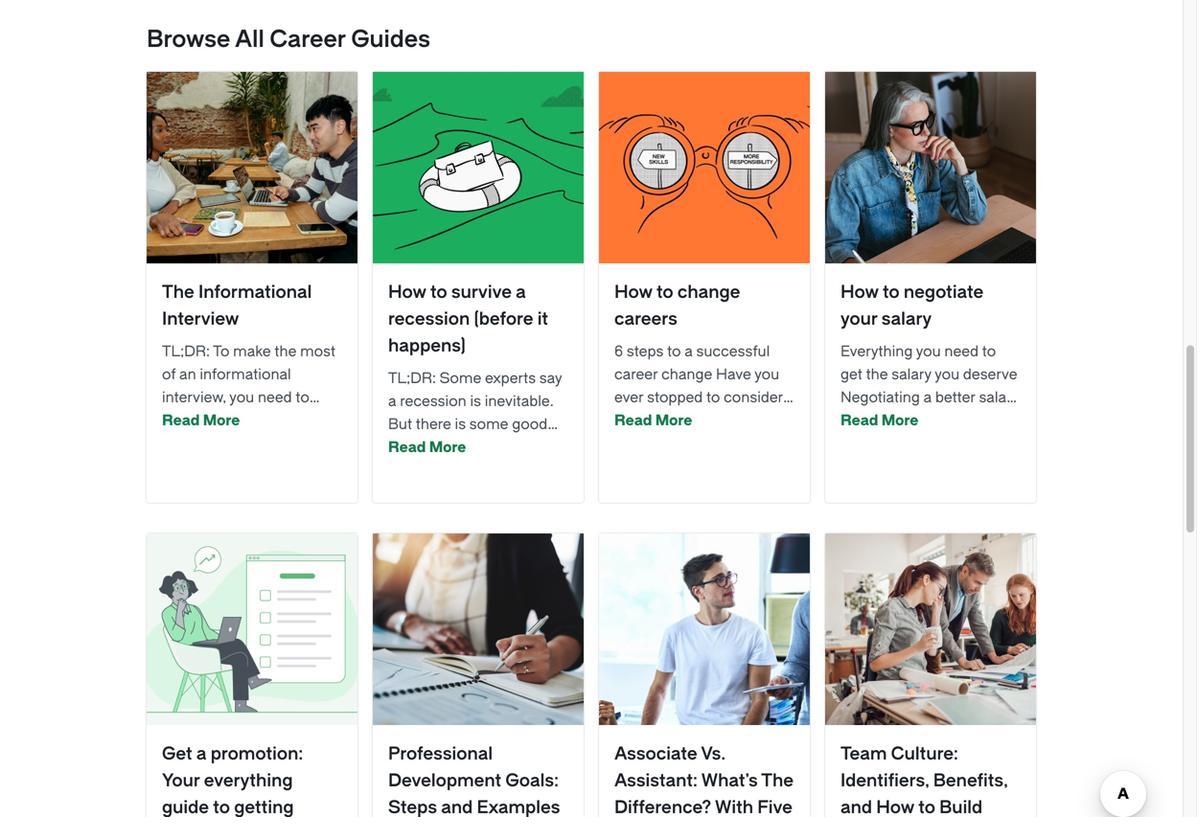 Task type: describe. For each thing, give the bounding box(es) containing it.
interview
[[162, 309, 239, 329]]

successful
[[697, 343, 770, 361]]

difference?
[[615, 798, 712, 818]]

informational
[[198, 282, 312, 303]]

here's inside 'tl;dr: to make the most of an informational interview, you need to know how to approach it. here's a roadmap to help you successfully...'
[[162, 435, 205, 453]]

interview,
[[162, 389, 226, 407]]

good
[[512, 416, 548, 433]]

professional development goals: steps and examples link
[[373, 534, 584, 818]]

recession inside tl;dr: some experts say a recession is inevitable. but there is some good news -- we've got you covered with the essentials: here's what...
[[400, 393, 467, 410]]

to inside team culture: identifiers, benefits, and how to bui
[[919, 798, 936, 818]]

goals:
[[506, 771, 559, 792]]

tl;dr: for how to survive a recession (before it happens)
[[388, 370, 436, 387]]

browse all career guides
[[147, 26, 430, 53]]

your
[[841, 309, 878, 329]]

1 horizontal spatial is
[[470, 393, 481, 410]]

professional development goals: steps and examples
[[388, 745, 560, 818]]

approach
[[252, 412, 317, 430]]

what...
[[510, 485, 554, 502]]

careers
[[615, 309, 678, 329]]

you inside 6 steps to a successful career change have you ever stopped to consider how wild it is to pick a career path as a...
[[755, 366, 780, 384]]

it inside how to survive a recession (before it happens)
[[538, 309, 549, 329]]

say
[[540, 370, 562, 387]]

how for how to survive a recession (before it happens)
[[388, 282, 426, 303]]

to up as
[[704, 412, 718, 430]]

read for how to change careers
[[615, 412, 652, 430]]

vs.
[[701, 745, 726, 765]]

2 career from the top
[[615, 435, 658, 453]]

you down know
[[162, 458, 187, 476]]

read for how to negotiate your salary
[[841, 412, 879, 430]]

to down approach
[[285, 435, 299, 453]]

the informational interview
[[162, 282, 312, 329]]

examples
[[477, 798, 560, 818]]

to down have
[[707, 389, 720, 407]]

identifiers,
[[841, 771, 930, 792]]

it inside 6 steps to a successful career change have you ever stopped to consider how wild it is to pick a career path as a...
[[677, 412, 686, 430]]

a...
[[715, 435, 734, 453]]

1 - from the left
[[428, 439, 435, 456]]

team
[[841, 745, 887, 765]]

stopped
[[647, 389, 703, 407]]

guide
[[162, 798, 209, 818]]

news
[[388, 439, 424, 456]]

(before
[[474, 309, 534, 329]]

how to negotiate your salary
[[841, 282, 984, 329]]

and for examples
[[441, 798, 473, 818]]

to right need
[[296, 389, 310, 407]]

got
[[487, 439, 509, 456]]

tl;dr: some experts say a recession is inevitable. but there is some good news -- we've got you covered with the essentials: here's what...
[[388, 370, 562, 502]]

covered
[[388, 462, 443, 479]]

we've
[[445, 439, 483, 456]]

steps
[[627, 343, 664, 361]]

a inside tl;dr: some experts say a recession is inevitable. but there is some good news -- we've got you covered with the essentials: here's what...
[[388, 393, 397, 410]]

consider
[[724, 389, 783, 407]]

your
[[162, 771, 200, 792]]

with
[[715, 798, 754, 818]]

a inside how to survive a recession (before it happens)
[[516, 282, 526, 303]]

there
[[416, 416, 451, 433]]

happens)
[[388, 336, 466, 356]]

team culture: identifiers, benefits, and how to bui link
[[826, 534, 1036, 818]]

of
[[162, 366, 176, 384]]

is inside 6 steps to a successful career change have you ever stopped to consider how wild it is to pick a career path as a...
[[689, 412, 700, 430]]

successfully...
[[190, 458, 285, 476]]

what's
[[702, 771, 758, 792]]

team culture: identifiers, benefits, and how to bui
[[841, 745, 1008, 818]]

to
[[213, 343, 230, 361]]

0 horizontal spatial is
[[455, 416, 466, 433]]

the inside the informational interview
[[162, 282, 194, 303]]

read more for the informational interview
[[162, 412, 240, 430]]

benefits,
[[934, 771, 1008, 792]]

how for how to negotiate your salary
[[841, 282, 879, 303]]

experts
[[485, 370, 536, 387]]

associate
[[615, 745, 698, 765]]

you down informational
[[229, 389, 254, 407]]

more for how to survive a recession (before it happens)
[[429, 439, 466, 456]]

ever
[[615, 389, 644, 407]]

an
[[179, 366, 196, 384]]

to inside how to change careers
[[657, 282, 674, 303]]

have
[[716, 366, 752, 384]]



Task type: locate. For each thing, give the bounding box(es) containing it.
1 vertical spatial the
[[479, 462, 501, 479]]

everything
[[204, 771, 293, 792]]

recession
[[388, 309, 470, 329], [400, 393, 467, 410]]

career up the ever
[[615, 366, 658, 384]]

is up some
[[470, 393, 481, 410]]

tl;dr: to make the most of an informational interview, you need to know how to approach it. here's a roadmap to help you successfully...
[[162, 343, 336, 476]]

tl;dr: inside tl;dr: some experts say a recession is inevitable. but there is some good news -- we've got you covered with the essentials: here's what...
[[388, 370, 436, 387]]

0 vertical spatial change
[[678, 282, 741, 303]]

is
[[470, 393, 481, 410], [689, 412, 700, 430], [455, 416, 466, 433]]

1 career from the top
[[615, 366, 658, 384]]

the left most
[[275, 343, 297, 361]]

1 how from the left
[[202, 412, 231, 430]]

but
[[388, 416, 412, 433]]

pick
[[721, 412, 749, 430]]

to left survive
[[430, 282, 447, 303]]

tl;dr: up an
[[162, 343, 210, 361]]

change
[[678, 282, 741, 303], [662, 366, 713, 384]]

the inside 'tl;dr: to make the most of an informational interview, you need to know how to approach it. here's a roadmap to help you successfully...'
[[275, 343, 297, 361]]

career
[[615, 366, 658, 384], [615, 435, 658, 453]]

more
[[203, 412, 240, 430], [656, 412, 693, 430], [882, 412, 919, 430], [429, 439, 466, 456]]

is up as
[[689, 412, 700, 430]]

you
[[755, 366, 780, 384], [229, 389, 254, 407], [512, 439, 537, 456], [162, 458, 187, 476]]

to up the roadmap
[[234, 412, 248, 430]]

1 vertical spatial the
[[762, 771, 794, 792]]

the down "got"
[[479, 462, 501, 479]]

read for how to survive a recession (before it happens)
[[388, 439, 426, 456]]

2 horizontal spatial is
[[689, 412, 700, 430]]

how inside how to survive a recession (before it happens)
[[388, 282, 426, 303]]

1 vertical spatial it
[[677, 412, 686, 430]]

how up careers
[[615, 282, 653, 303]]

you up consider
[[755, 366, 780, 384]]

a up successfully...
[[208, 435, 217, 453]]

1 vertical spatial change
[[662, 366, 713, 384]]

salary
[[882, 309, 932, 329]]

wild
[[647, 412, 674, 430]]

a inside get a promotion: your everything guide to getti
[[196, 745, 207, 765]]

to up salary
[[883, 282, 900, 303]]

it
[[538, 309, 549, 329], [677, 412, 686, 430]]

the
[[162, 282, 194, 303], [762, 771, 794, 792]]

with
[[447, 462, 475, 479]]

how down identifiers,
[[877, 798, 915, 818]]

more for the informational interview
[[203, 412, 240, 430]]

tl;dr: for the informational interview
[[162, 343, 210, 361]]

career
[[270, 26, 346, 53]]

read for the informational interview
[[162, 412, 200, 430]]

how inside team culture: identifiers, benefits, and how to bui
[[877, 798, 915, 818]]

read more for how to change careers
[[615, 412, 693, 430]]

professional
[[388, 745, 493, 765]]

a right get
[[196, 745, 207, 765]]

is up we've at the left bottom
[[455, 416, 466, 433]]

get a promotion: your everything guide to getti
[[162, 745, 303, 818]]

how inside how to change careers
[[615, 282, 653, 303]]

it.
[[320, 412, 332, 430]]

a up (before
[[516, 282, 526, 303]]

it right (before
[[538, 309, 549, 329]]

to right "guide"
[[213, 798, 230, 818]]

career down wild
[[615, 435, 658, 453]]

associate vs. assistant: what's the difference? with fi
[[615, 745, 794, 818]]

the up interview
[[162, 282, 194, 303]]

roadmap
[[220, 435, 282, 453]]

make
[[233, 343, 271, 361]]

all
[[235, 26, 264, 53]]

1 horizontal spatial here's
[[464, 485, 507, 502]]

0 vertical spatial it
[[538, 309, 549, 329]]

change inside how to change careers
[[678, 282, 741, 303]]

the inside associate vs. assistant: what's the difference? with fi
[[762, 771, 794, 792]]

associate vs. assistant: what's the difference? with fi link
[[599, 534, 810, 818]]

a
[[516, 282, 526, 303], [685, 343, 693, 361], [388, 393, 397, 410], [753, 412, 761, 430], [208, 435, 217, 453], [196, 745, 207, 765]]

negotiate
[[904, 282, 984, 303]]

here's down with
[[464, 485, 507, 502]]

1 horizontal spatial it
[[677, 412, 686, 430]]

a up the but
[[388, 393, 397, 410]]

some
[[470, 416, 509, 433]]

help
[[303, 435, 332, 453]]

1 vertical spatial career
[[615, 435, 658, 453]]

0 horizontal spatial the
[[162, 282, 194, 303]]

how for how to change careers
[[615, 282, 653, 303]]

to inside get a promotion: your everything guide to getti
[[213, 798, 230, 818]]

culture:
[[891, 745, 959, 765]]

change up successful
[[678, 282, 741, 303]]

get
[[162, 745, 192, 765]]

and
[[441, 798, 473, 818], [841, 798, 873, 818]]

how up your
[[841, 282, 879, 303]]

0 horizontal spatial here's
[[162, 435, 205, 453]]

how up the "happens)"
[[388, 282, 426, 303]]

2 - from the left
[[435, 439, 442, 456]]

0 vertical spatial the
[[162, 282, 194, 303]]

survive
[[451, 282, 512, 303]]

how for how to change careers
[[615, 412, 643, 430]]

know
[[162, 412, 198, 430]]

change inside 6 steps to a successful career change have you ever stopped to consider how wild it is to pick a career path as a...
[[662, 366, 713, 384]]

it right wild
[[677, 412, 686, 430]]

and down development
[[441, 798, 473, 818]]

you inside tl;dr: some experts say a recession is inevitable. but there is some good news -- we've got you covered with the essentials: here's what...
[[512, 439, 537, 456]]

here's
[[162, 435, 205, 453], [464, 485, 507, 502]]

tl;dr:
[[162, 343, 210, 361], [388, 370, 436, 387]]

to up careers
[[657, 282, 674, 303]]

0 horizontal spatial and
[[441, 798, 473, 818]]

1 vertical spatial here's
[[464, 485, 507, 502]]

path
[[662, 435, 692, 453]]

1 horizontal spatial tl;dr:
[[388, 370, 436, 387]]

0 vertical spatial here's
[[162, 435, 205, 453]]

read more for how to survive a recession (before it happens)
[[388, 439, 466, 456]]

to down identifiers,
[[919, 798, 936, 818]]

0 horizontal spatial it
[[538, 309, 549, 329]]

more for how to change careers
[[656, 412, 693, 430]]

the inside tl;dr: some experts say a recession is inevitable. but there is some good news -- we've got you covered with the essentials: here's what...
[[479, 462, 501, 479]]

0 vertical spatial tl;dr:
[[162, 343, 210, 361]]

and inside team culture: identifiers, benefits, and how to bui
[[841, 798, 873, 818]]

recession inside how to survive a recession (before it happens)
[[388, 309, 470, 329]]

how
[[202, 412, 231, 430], [615, 412, 643, 430]]

to inside how to negotiate your salary
[[883, 282, 900, 303]]

0 vertical spatial recession
[[388, 309, 470, 329]]

recession up there
[[400, 393, 467, 410]]

0 horizontal spatial the
[[275, 343, 297, 361]]

6
[[615, 343, 623, 361]]

informational
[[200, 366, 291, 384]]

2 how from the left
[[615, 412, 643, 430]]

browse
[[147, 26, 230, 53]]

1 and from the left
[[441, 798, 473, 818]]

get a promotion: your everything guide to getti link
[[147, 534, 358, 818]]

1 horizontal spatial the
[[479, 462, 501, 479]]

assistant:
[[615, 771, 698, 792]]

to
[[430, 282, 447, 303], [657, 282, 674, 303], [883, 282, 900, 303], [667, 343, 681, 361], [296, 389, 310, 407], [707, 389, 720, 407], [234, 412, 248, 430], [704, 412, 718, 430], [285, 435, 299, 453], [213, 798, 230, 818], [919, 798, 936, 818]]

you down good at the left bottom
[[512, 439, 537, 456]]

and down identifiers,
[[841, 798, 873, 818]]

steps
[[388, 798, 437, 818]]

how to survive a recession (before it happens)
[[388, 282, 549, 356]]

tl;dr: down the "happens)"
[[388, 370, 436, 387]]

the right what's
[[762, 771, 794, 792]]

here's inside tl;dr: some experts say a recession is inevitable. but there is some good news -- we've got you covered with the essentials: here's what...
[[464, 485, 507, 502]]

some
[[440, 370, 482, 387]]

0 vertical spatial the
[[275, 343, 297, 361]]

1 vertical spatial recession
[[400, 393, 467, 410]]

tl;dr: inside 'tl;dr: to make the most of an informational interview, you need to know how to approach it. here's a roadmap to help you successfully...'
[[162, 343, 210, 361]]

and for how
[[841, 798, 873, 818]]

essentials:
[[388, 485, 460, 502]]

how for the informational interview
[[202, 412, 231, 430]]

0 horizontal spatial tl;dr:
[[162, 343, 210, 361]]

to right steps
[[667, 343, 681, 361]]

how down the ever
[[615, 412, 643, 430]]

need
[[258, 389, 292, 407]]

guides
[[351, 26, 430, 53]]

how to change careers
[[615, 282, 741, 329]]

to inside how to survive a recession (before it happens)
[[430, 282, 447, 303]]

how down the interview,
[[202, 412, 231, 430]]

a right pick
[[753, 412, 761, 430]]

and inside professional development goals: steps and examples
[[441, 798, 473, 818]]

a right steps
[[685, 343, 693, 361]]

inevitable.
[[485, 393, 554, 410]]

1 horizontal spatial the
[[762, 771, 794, 792]]

1 horizontal spatial and
[[841, 798, 873, 818]]

read more for how to negotiate your salary
[[841, 412, 919, 430]]

how
[[388, 282, 426, 303], [615, 282, 653, 303], [841, 282, 879, 303], [877, 798, 915, 818]]

here's down know
[[162, 435, 205, 453]]

more for how to negotiate your salary
[[882, 412, 919, 430]]

6 steps to a successful career change have you ever stopped to consider how wild it is to pick a career path as a...
[[615, 343, 783, 453]]

how inside how to negotiate your salary
[[841, 282, 879, 303]]

0 horizontal spatial how
[[202, 412, 231, 430]]

most
[[300, 343, 336, 361]]

promotion:
[[211, 745, 303, 765]]

0 vertical spatial career
[[615, 366, 658, 384]]

change up stopped on the top
[[662, 366, 713, 384]]

1 vertical spatial tl;dr:
[[388, 370, 436, 387]]

as
[[696, 435, 711, 453]]

a inside 'tl;dr: to make the most of an informational interview, you need to know how to approach it. here's a roadmap to help you successfully...'
[[208, 435, 217, 453]]

how inside 6 steps to a successful career change have you ever stopped to consider how wild it is to pick a career path as a...
[[615, 412, 643, 430]]

1 horizontal spatial how
[[615, 412, 643, 430]]

the
[[275, 343, 297, 361], [479, 462, 501, 479]]

development
[[388, 771, 502, 792]]

how inside 'tl;dr: to make the most of an informational interview, you need to know how to approach it. here's a roadmap to help you successfully...'
[[202, 412, 231, 430]]

2 and from the left
[[841, 798, 873, 818]]

recession up the "happens)"
[[388, 309, 470, 329]]



Task type: vqa. For each thing, say whether or not it's contained in the screenshot.
the bottommost Base
no



